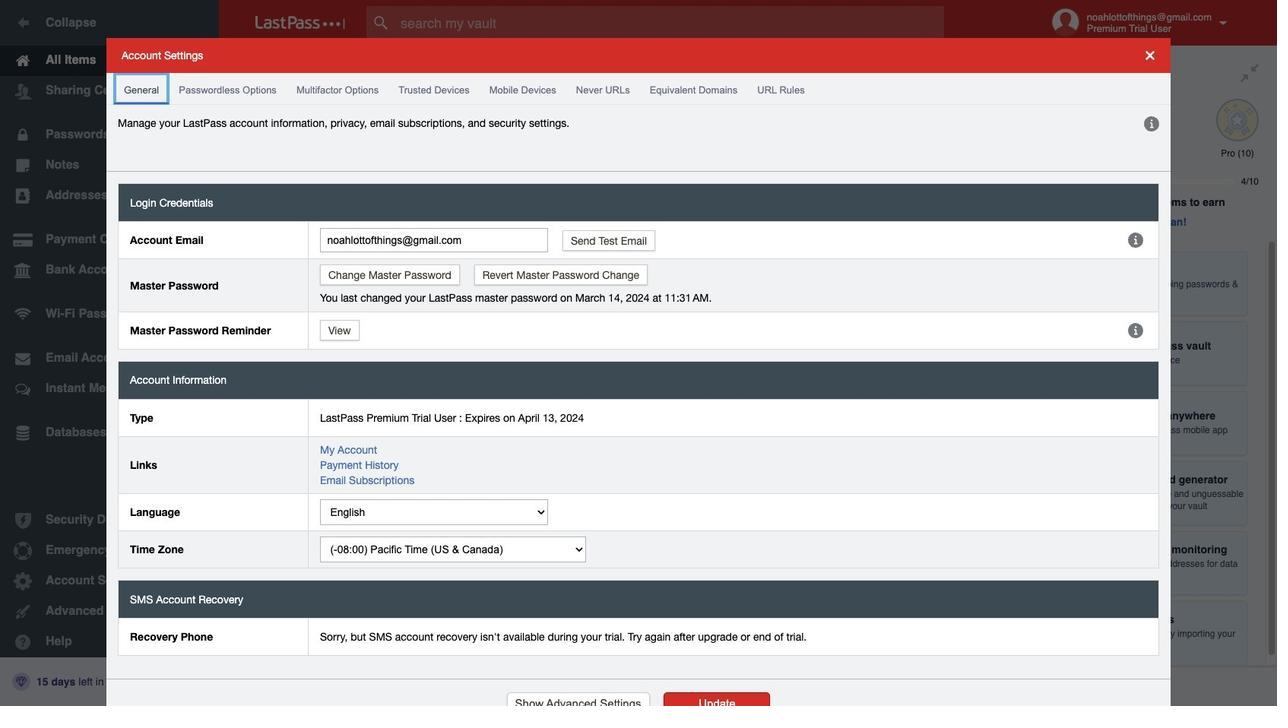 Task type: locate. For each thing, give the bounding box(es) containing it.
main navigation navigation
[[0, 0, 219, 707]]

lastpass image
[[256, 16, 345, 30]]

Search search field
[[367, 6, 974, 40]]



Task type: vqa. For each thing, say whether or not it's contained in the screenshot.
MAIN NAVIGATION navigation
yes



Task type: describe. For each thing, give the bounding box(es) containing it.
vault options navigation
[[219, 46, 1006, 91]]

new item navigation
[[933, 644, 990, 707]]

search my vault text field
[[367, 6, 974, 40]]



